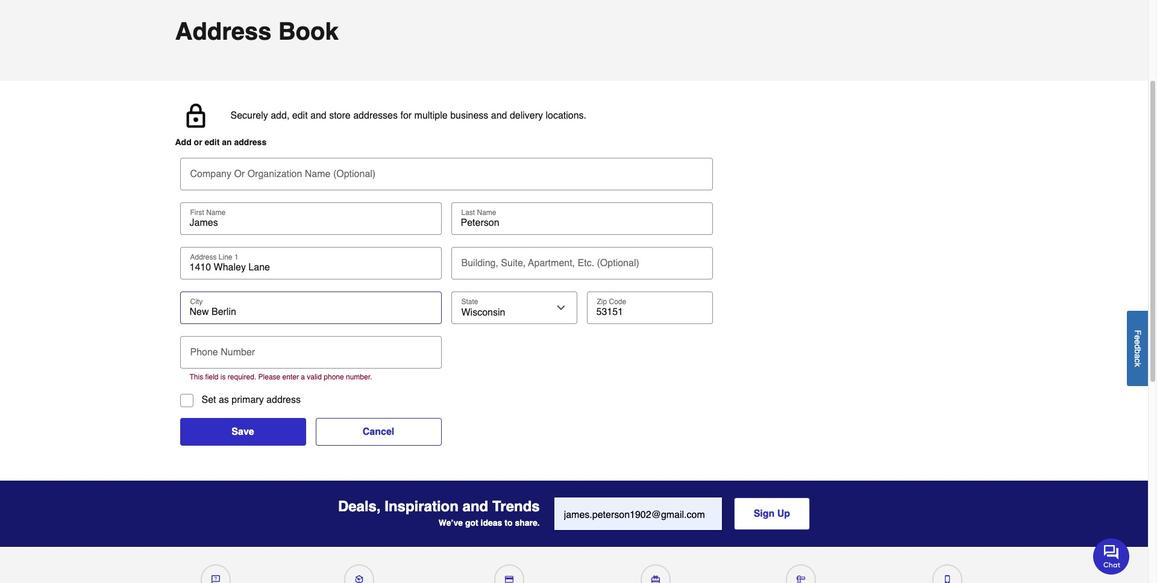 Task type: vqa. For each thing, say whether or not it's contained in the screenshot.
Weekly Ad at the top right
no



Task type: locate. For each thing, give the bounding box(es) containing it.
multiple
[[414, 110, 448, 121]]

1 horizontal spatial a
[[1133, 354, 1143, 359]]

address
[[234, 137, 267, 147], [266, 395, 301, 406]]

1 e from the top
[[1133, 335, 1143, 340]]

address for address book
[[175, 17, 272, 45]]

company
[[190, 169, 231, 180]]

is
[[220, 373, 226, 381]]

add,
[[271, 110, 289, 121]]

address down 'this field is required. please enter a valid phone number.'
[[266, 395, 301, 406]]

name
[[305, 169, 331, 180], [206, 209, 226, 217], [477, 209, 496, 217]]

address book main content
[[0, 0, 1148, 481]]

edit
[[292, 110, 308, 121], [205, 137, 220, 147]]

address
[[175, 17, 272, 45], [190, 253, 217, 262]]

name right last
[[477, 209, 496, 217]]

1 horizontal spatial (optional)
[[597, 258, 639, 269]]

save button
[[180, 418, 306, 446]]

organization
[[247, 169, 302, 180]]

apartment,
[[528, 258, 575, 269]]

Last Name text field
[[456, 217, 708, 229]]

trends
[[492, 499, 540, 515]]

as
[[219, 395, 229, 406]]

book
[[278, 17, 339, 45]]

and inside deals, inspiration and trends we've got ideas to share.
[[463, 499, 488, 515]]

phone
[[190, 347, 218, 358]]

pickup image
[[355, 576, 363, 583]]

1 vertical spatial a
[[301, 373, 305, 381]]

f e e d b a c k
[[1133, 330, 1143, 367]]

phone
[[324, 373, 344, 381]]

e up the b
[[1133, 340, 1143, 344]]

a up k
[[1133, 354, 1143, 359]]

business
[[450, 110, 488, 121]]

and left delivery at the left top
[[491, 110, 507, 121]]

name right first
[[206, 209, 226, 217]]

deals, inspiration and trends we've got ideas to share.
[[338, 499, 540, 528]]

cancel button
[[316, 418, 441, 446]]

inspiration
[[385, 499, 459, 515]]

edit for an
[[205, 137, 220, 147]]

required.
[[228, 373, 256, 381]]

name right organization
[[305, 169, 331, 180]]

sign
[[754, 509, 775, 520]]

etc.
[[578, 258, 594, 269]]

e
[[1133, 335, 1143, 340], [1133, 340, 1143, 344]]

last
[[461, 209, 475, 217]]

save
[[232, 427, 254, 438]]

a inside button
[[1133, 354, 1143, 359]]

add
[[175, 137, 191, 147]]

a
[[1133, 354, 1143, 359], [301, 373, 305, 381]]

this
[[190, 373, 203, 381]]

0 horizontal spatial edit
[[205, 137, 220, 147]]

0 horizontal spatial a
[[301, 373, 305, 381]]

code
[[609, 298, 626, 306]]

chat invite button image
[[1093, 538, 1130, 575]]

ideas
[[481, 518, 502, 528]]

k
[[1133, 363, 1143, 367]]

and left store
[[310, 110, 326, 121]]

1 vertical spatial address
[[190, 253, 217, 262]]

2 horizontal spatial name
[[477, 209, 496, 217]]

credit card image
[[505, 576, 513, 583]]

0 vertical spatial edit
[[292, 110, 308, 121]]

building, suite, apartment, etc. (optional)
[[461, 258, 639, 269]]

or
[[234, 169, 245, 180]]

0 vertical spatial (optional)
[[333, 169, 376, 180]]

address right an at the left top
[[234, 137, 267, 147]]

0 vertical spatial address
[[175, 17, 272, 45]]

e up "d"
[[1133, 335, 1143, 340]]

last name
[[461, 209, 496, 217]]

and up got
[[463, 499, 488, 515]]

1 horizontal spatial and
[[463, 499, 488, 515]]

first name
[[190, 209, 226, 217]]

primary
[[232, 395, 264, 406]]

to
[[505, 518, 513, 528]]

edit right the or
[[205, 137, 220, 147]]

c
[[1133, 358, 1143, 363]]

0 horizontal spatial name
[[206, 209, 226, 217]]

city
[[190, 298, 203, 306]]

0 vertical spatial a
[[1133, 354, 1143, 359]]

1 horizontal spatial edit
[[292, 110, 308, 121]]

(optional)
[[333, 169, 376, 180], [597, 258, 639, 269]]

1 vertical spatial (optional)
[[597, 258, 639, 269]]

company or organization name (optional)
[[190, 169, 376, 180]]

phone number
[[190, 347, 255, 358]]

edit right add,
[[292, 110, 308, 121]]

add or edit an address
[[175, 137, 267, 147]]

name for last name
[[477, 209, 496, 217]]

1 vertical spatial edit
[[205, 137, 220, 147]]

sign up form
[[554, 498, 810, 532]]

address for address line 1
[[190, 253, 217, 262]]

number.
[[346, 373, 372, 381]]

a left valid
[[301, 373, 305, 381]]

0 horizontal spatial (optional)
[[333, 169, 376, 180]]

and
[[310, 110, 326, 121], [491, 110, 507, 121], [463, 499, 488, 515]]



Task type: describe. For each thing, give the bounding box(es) containing it.
share.
[[515, 518, 540, 528]]

we've
[[439, 518, 463, 528]]

First Name text field
[[185, 217, 437, 229]]

locations.
[[546, 110, 586, 121]]

number
[[221, 347, 255, 358]]

up
[[777, 509, 790, 520]]

Company Or Organization Name (Optional) text field
[[185, 158, 708, 184]]

Email Address email field
[[554, 498, 722, 530]]

2 horizontal spatial and
[[491, 110, 507, 121]]

Zip Code text field
[[592, 306, 708, 318]]

1 vertical spatial address
[[266, 395, 301, 406]]

suite,
[[501, 258, 526, 269]]

a inside main content
[[301, 373, 305, 381]]

Address Line 1 text field
[[185, 262, 437, 274]]

1 horizontal spatial name
[[305, 169, 331, 180]]

deals,
[[338, 499, 381, 515]]

sign up button
[[734, 498, 810, 530]]

City text field
[[185, 306, 437, 318]]

for
[[400, 110, 412, 121]]

address line 1
[[190, 253, 238, 262]]

name for first name
[[206, 209, 226, 217]]

cancel
[[363, 427, 394, 438]]

or
[[194, 137, 202, 147]]

(optional) for company or organization name (optional)
[[333, 169, 376, 180]]

0 vertical spatial address
[[234, 137, 267, 147]]

customer care image
[[211, 576, 220, 583]]

got
[[465, 518, 478, 528]]

valid
[[307, 373, 322, 381]]

mobile image
[[943, 576, 951, 583]]

building,
[[461, 258, 498, 269]]

f e e d b a c k button
[[1127, 311, 1148, 386]]

line
[[219, 253, 232, 262]]

d
[[1133, 344, 1143, 349]]

(optional) for building, suite, apartment, etc. (optional)
[[597, 258, 639, 269]]

set as primary address
[[202, 395, 301, 406]]

first
[[190, 209, 204, 217]]

Phone Number text field
[[185, 336, 437, 363]]

zip code
[[597, 298, 626, 306]]

address book
[[175, 17, 339, 45]]

an
[[222, 137, 232, 147]]

sign up
[[754, 509, 790, 520]]

addresses
[[353, 110, 398, 121]]

securely
[[231, 110, 268, 121]]

securely add, edit and store addresses for multiple business and       delivery locations.
[[231, 110, 586, 121]]

1
[[234, 253, 238, 262]]

dimensions image
[[797, 576, 805, 583]]

zip
[[597, 298, 607, 306]]

0 horizontal spatial and
[[310, 110, 326, 121]]

this field is required. please enter a valid phone number.
[[190, 373, 372, 381]]

edit for and
[[292, 110, 308, 121]]

please
[[258, 373, 280, 381]]

b
[[1133, 349, 1143, 354]]

enter
[[282, 373, 299, 381]]

gift card image
[[652, 576, 660, 583]]

f
[[1133, 330, 1143, 335]]

Building, Suite, Apartment, Etc. (Optional) text field
[[456, 247, 708, 274]]

set
[[202, 395, 216, 406]]

2 e from the top
[[1133, 340, 1143, 344]]

store
[[329, 110, 351, 121]]

delivery
[[510, 110, 543, 121]]

field
[[205, 373, 218, 381]]



